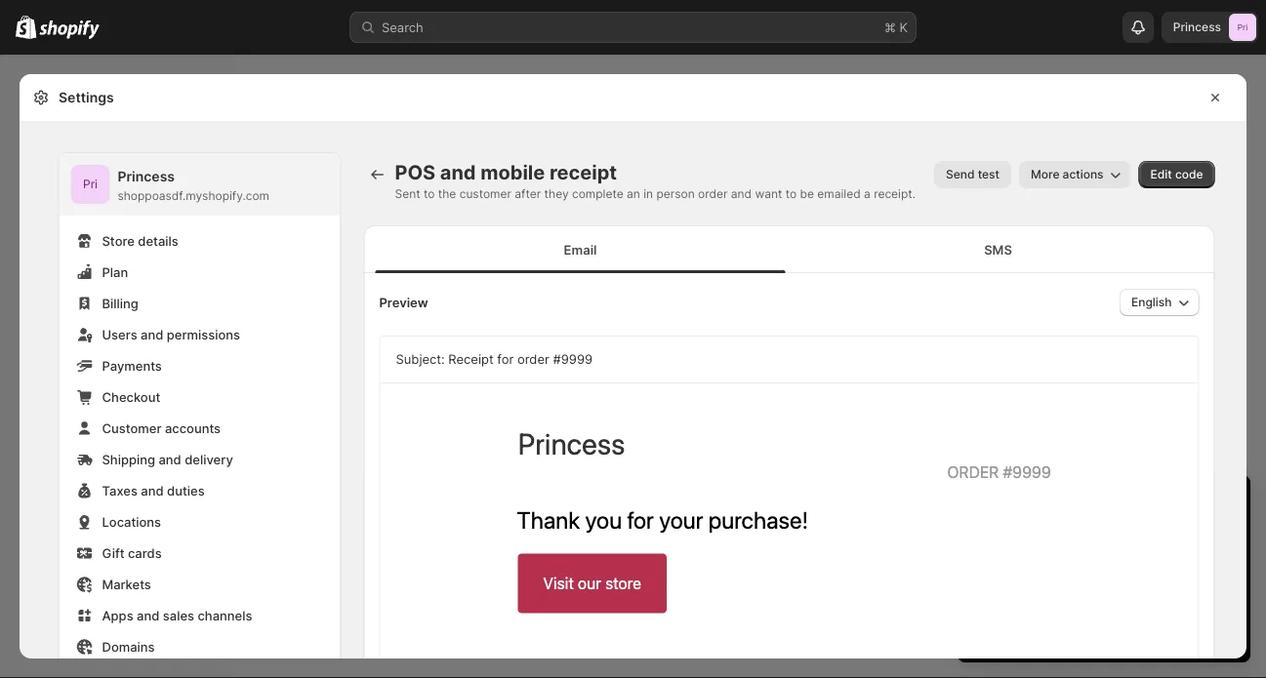 Task type: locate. For each thing, give the bounding box(es) containing it.
receipt
[[449, 352, 494, 367]]

discounts
[[47, 295, 107, 310]]

settings dialog
[[20, 74, 1247, 679]]

1 horizontal spatial channels
[[198, 608, 252, 624]]

princess inside princess shoppoasdf.myshopify.com
[[118, 168, 175, 185]]

send
[[946, 167, 975, 182]]

order right person
[[698, 187, 728, 201]]

tab list inside settings dialog
[[372, 226, 1208, 273]]

0 vertical spatial princess
[[1174, 20, 1222, 34]]

they
[[545, 187, 569, 201]]

order
[[698, 187, 728, 201], [518, 352, 550, 367]]

1 horizontal spatial order
[[698, 187, 728, 201]]

1 vertical spatial channels
[[198, 608, 252, 624]]

and right users
[[141, 327, 163, 342]]

markets
[[102, 577, 151, 592]]

0 horizontal spatial channels
[[53, 338, 105, 353]]

apps inside button
[[20, 409, 49, 423]]

apps down markets
[[102, 608, 133, 624]]

shopify image
[[16, 15, 36, 39], [39, 20, 100, 40]]

1 horizontal spatial apps
[[102, 608, 133, 624]]

settings left domains
[[47, 642, 97, 657]]

a
[[864, 187, 871, 201]]

settings up pri button
[[59, 89, 114, 106]]

markets link
[[71, 571, 329, 599]]

users
[[102, 327, 137, 342]]

be
[[800, 187, 814, 201]]

and down customer accounts
[[159, 452, 181, 467]]

edit
[[1151, 167, 1173, 182]]

apps down "sales"
[[20, 409, 49, 423]]

english button
[[1120, 289, 1200, 316]]

an
[[627, 187, 641, 201]]

checkout
[[102, 390, 160, 405]]

apps for apps
[[20, 409, 49, 423]]

princess left princess image
[[1174, 20, 1222, 34]]

tab list containing email
[[372, 226, 1208, 273]]

apps button
[[12, 402, 223, 430]]

and up the
[[440, 161, 476, 185]]

customer accounts link
[[71, 415, 329, 442]]

bonus
[[1119, 587, 1156, 602]]

and for duties
[[141, 483, 164, 499]]

home
[[47, 76, 83, 91]]

apps
[[20, 409, 49, 423], [102, 608, 133, 624]]

apps and sales channels
[[102, 608, 252, 624]]

permissions
[[167, 327, 240, 342]]

2 horizontal spatial to
[[1119, 567, 1131, 583]]

1 vertical spatial princess
[[118, 168, 175, 185]]

customer
[[102, 421, 162, 436]]

princess for princess
[[1174, 20, 1222, 34]]

subject: receipt for order #9999
[[396, 352, 593, 367]]

english
[[1132, 295, 1172, 310]]

and for mobile
[[440, 161, 476, 185]]

0 vertical spatial channels
[[53, 338, 105, 353]]

and for delivery
[[159, 452, 181, 467]]

customize
[[1135, 567, 1196, 583]]

shop settings menu element
[[59, 153, 340, 679]]

0 vertical spatial settings
[[59, 89, 114, 106]]

and for sales
[[137, 608, 160, 624]]

1 horizontal spatial princess
[[1174, 20, 1222, 34]]

tab list
[[372, 226, 1208, 273]]

1 vertical spatial apps
[[102, 608, 133, 624]]

plan link
[[71, 259, 329, 286]]

1 vertical spatial settings
[[47, 642, 97, 657]]

locations
[[102, 515, 161, 530]]

0 horizontal spatial shopify image
[[16, 15, 36, 39]]

discounts link
[[12, 289, 223, 316]]

0 horizontal spatial apps
[[20, 409, 49, 423]]

edit code button
[[1139, 161, 1215, 188]]

and inside 'link'
[[141, 327, 163, 342]]

princess image
[[1230, 14, 1257, 41]]

gift cards
[[102, 546, 162, 561]]

0 vertical spatial apps
[[20, 409, 49, 423]]

0 horizontal spatial princess
[[118, 168, 175, 185]]

princess
[[1174, 20, 1222, 34], [118, 168, 175, 185]]

channels
[[53, 338, 105, 353], [198, 608, 252, 624]]

apps inside shop settings menu element
[[102, 608, 133, 624]]

email button
[[372, 227, 790, 273]]

and for permissions
[[141, 327, 163, 342]]

plan
[[102, 265, 128, 280]]

settings inside settings dialog
[[59, 89, 114, 106]]

billing
[[102, 296, 138, 311]]

1 day left in your trial element
[[958, 526, 1251, 663]]

princess up 'shoppoasdf.myshopify.com'
[[118, 168, 175, 185]]

customer
[[460, 187, 512, 201]]

subject:
[[396, 352, 445, 367]]

channels inside sales channels button
[[53, 338, 105, 353]]

to up bonus
[[1119, 567, 1131, 583]]

store details link
[[71, 228, 329, 255]]

1 vertical spatial order
[[518, 352, 550, 367]]

to
[[424, 187, 435, 201], [786, 187, 797, 201], [1119, 567, 1131, 583]]

and left sales
[[137, 608, 160, 624]]

duties
[[167, 483, 205, 499]]

settings link
[[12, 636, 223, 663]]

receipt.
[[874, 187, 916, 201]]

channels down discounts
[[53, 338, 105, 353]]

taxes and duties link
[[71, 478, 329, 505]]

and left add
[[1067, 587, 1089, 602]]

⌘ k
[[885, 20, 908, 35]]

code
[[1176, 167, 1204, 182]]

pos and mobile receipt sent to the customer after they complete an in person order and want to be emailed a receipt.
[[395, 161, 916, 201]]

0 vertical spatial order
[[698, 187, 728, 201]]

apps for apps and sales channels
[[102, 608, 133, 624]]

to customize your online store and add bonus features
[[993, 567, 1226, 602]]

to left the
[[424, 187, 435, 201]]

shipping
[[102, 452, 155, 467]]

locations link
[[71, 509, 329, 536]]

to left the be
[[786, 187, 797, 201]]

order right for
[[518, 352, 550, 367]]

#9999
[[553, 352, 593, 367]]

details
[[138, 233, 178, 249]]

channels down markets link
[[198, 608, 252, 624]]

test
[[978, 167, 1000, 182]]

k
[[900, 20, 908, 35]]

and right taxes
[[141, 483, 164, 499]]

to inside to customize your online store and add bonus features
[[1119, 567, 1131, 583]]



Task type: vqa. For each thing, say whether or not it's contained in the screenshot.
"4.myshopify.com"
no



Task type: describe. For each thing, give the bounding box(es) containing it.
domains link
[[71, 634, 329, 661]]

domains
[[102, 640, 155, 655]]

gift cards link
[[71, 540, 329, 567]]

add
[[1093, 587, 1116, 602]]

sales channels button
[[12, 332, 223, 359]]

shipping and delivery
[[102, 452, 233, 467]]

1 horizontal spatial shopify image
[[39, 20, 100, 40]]

delivery
[[185, 452, 233, 467]]

search
[[382, 20, 424, 35]]

payments link
[[71, 353, 329, 380]]

store
[[1033, 587, 1063, 602]]

users and permissions link
[[71, 321, 329, 349]]

want
[[755, 187, 783, 201]]

your
[[1200, 567, 1226, 583]]

more actions button
[[1020, 161, 1132, 188]]

store
[[102, 233, 135, 249]]

more
[[1031, 167, 1060, 182]]

store details
[[102, 233, 178, 249]]

princess image
[[71, 165, 110, 204]]

actions
[[1063, 167, 1104, 182]]

edit code
[[1151, 167, 1204, 182]]

sales
[[163, 608, 194, 624]]

accounts
[[165, 421, 221, 436]]

payments
[[102, 358, 162, 374]]

pos
[[395, 161, 436, 185]]

home link
[[12, 70, 223, 98]]

gift
[[102, 546, 125, 561]]

cards
[[128, 546, 162, 561]]

after
[[515, 187, 541, 201]]

sms
[[985, 242, 1013, 257]]

the
[[438, 187, 456, 201]]

taxes
[[102, 483, 138, 499]]

send test button
[[935, 161, 1012, 188]]

mobile
[[481, 161, 545, 185]]

users and permissions
[[102, 327, 240, 342]]

0 horizontal spatial order
[[518, 352, 550, 367]]

0 horizontal spatial to
[[424, 187, 435, 201]]

⌘
[[885, 20, 896, 35]]

shipping and delivery link
[[71, 446, 329, 474]]

1 horizontal spatial to
[[786, 187, 797, 201]]

and left "want"
[[731, 187, 752, 201]]

princess shoppoasdf.myshopify.com
[[118, 168, 270, 203]]

customer accounts
[[102, 421, 221, 436]]

shoppoasdf.myshopify.com
[[118, 189, 270, 203]]

princess for princess shoppoasdf.myshopify.com
[[118, 168, 175, 185]]

preview
[[379, 295, 428, 310]]

checkout link
[[71, 384, 329, 411]]

emailed
[[818, 187, 861, 201]]

complete
[[572, 187, 624, 201]]

sales
[[20, 338, 50, 353]]

online
[[993, 587, 1029, 602]]

pri button
[[71, 165, 110, 204]]

person
[[657, 187, 695, 201]]

apps and sales channels link
[[71, 603, 329, 630]]

taxes and duties
[[102, 483, 205, 499]]

sms button
[[790, 227, 1208, 273]]

features
[[1160, 587, 1209, 602]]

channels inside apps and sales channels link
[[198, 608, 252, 624]]

send test
[[946, 167, 1000, 182]]

email
[[564, 242, 597, 257]]

billing link
[[71, 290, 329, 317]]

sales channels
[[20, 338, 105, 353]]

sent
[[395, 187, 420, 201]]

more actions
[[1031, 167, 1104, 182]]

settings inside settings link
[[47, 642, 97, 657]]

for
[[497, 352, 514, 367]]

and inside to customize your online store and add bonus features
[[1067, 587, 1089, 602]]

order inside pos and mobile receipt sent to the customer after they complete an in person order and want to be emailed a receipt.
[[698, 187, 728, 201]]

in
[[644, 187, 654, 201]]

receipt
[[550, 161, 617, 185]]



